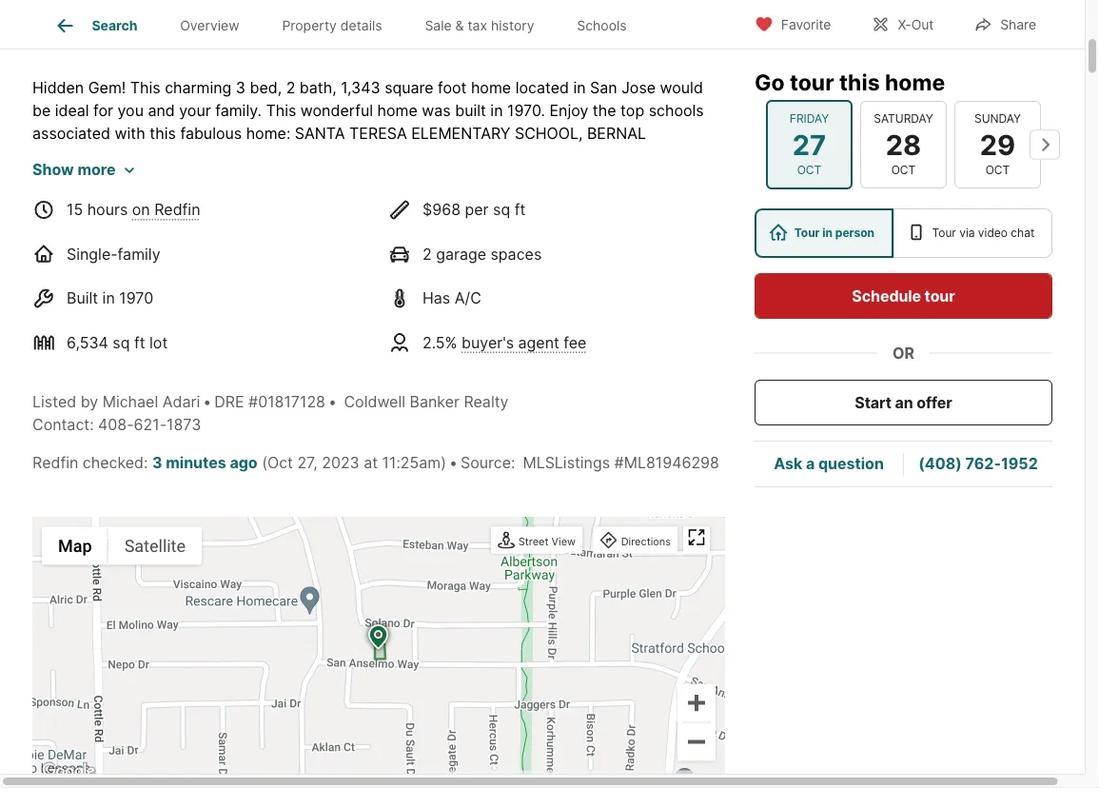 Task type: locate. For each thing, give the bounding box(es) containing it.
1 horizontal spatial 3
[[236, 79, 246, 97]]

the down fireplace.
[[73, 216, 97, 234]]

ft left lot
[[134, 333, 145, 352]]

a right me
[[711, 216, 719, 234]]

tour left via
[[932, 226, 957, 240]]

tour right schedule
[[925, 287, 955, 305]]

schools tab
[[556, 3, 648, 49]]

1 vertical spatial a
[[806, 454, 815, 473]]

1 horizontal spatial oct
[[892, 163, 916, 177]]

1 horizontal spatial hours
[[246, 216, 287, 234]]

an inside start an offer "button"
[[895, 393, 914, 412]]

1 horizontal spatial map
[[456, 772, 474, 784]]

1 horizontal spatial by
[[617, 170, 634, 189]]

0 horizontal spatial 2
[[286, 79, 295, 97]]

entertained
[[134, 216, 218, 234]]

oct down 29 at the right top
[[986, 163, 1010, 177]]

0 horizontal spatial hours
[[87, 201, 128, 219]]

3 up family.
[[236, 79, 246, 97]]

map left satellite
[[58, 536, 92, 556]]

teresa up high
[[349, 124, 407, 143]]

sunday 29 oct
[[975, 112, 1021, 177]]

0 horizontal spatial kitchen
[[368, 193, 420, 212]]

ask a question link
[[774, 454, 884, 473]]

school, down fabulous
[[146, 147, 214, 166]]

sale & tax history tab
[[404, 3, 556, 49]]

contact
[[598, 216, 656, 234]]

1 vertical spatial map
[[456, 772, 474, 784]]

in right the "built"
[[102, 289, 115, 308]]

0 horizontal spatial enjoy
[[286, 170, 325, 189]]

the
[[450, 147, 477, 166], [103, 193, 131, 212]]

tour for tour in person
[[795, 226, 820, 240]]

oct down 27
[[797, 163, 822, 177]]

friday 27 oct
[[790, 112, 829, 177]]

teresa
[[349, 124, 407, 143], [273, 147, 331, 166]]

map for map data ©2023 google
[[456, 772, 474, 784]]

a for ask a question
[[806, 454, 815, 473]]

sq right 6,534
[[113, 333, 130, 352]]

a left map
[[670, 772, 675, 784]]

your
[[179, 102, 211, 120]]

listed
[[32, 393, 76, 411]]

0 horizontal spatial the
[[103, 193, 131, 212]]

• right 01817128
[[328, 393, 337, 411]]

2 inside hidden gem! this charming 3 bed, 2 bath, 1,343 square foot home located in san jose would be ideal for you and your family. this wonderful home was built in 1970. enjoy the top schools associated with this fabulous home: santa teresa elementary school, bernal intermediate school, santa teresa high school. the kitchen features an attractive island that is ideal for entertaining. enjoy the ambience and the warmth provided by the home's fireplace. the stainless steel appliances in the kitchen add to the space's elegant atmosphere. keep the kids entertained for hours with the beautiful backyard and pool area. contact me for a private tour today!
[[286, 79, 295, 97]]

fireplace.
[[32, 193, 99, 212]]

in inside option
[[823, 226, 833, 240]]

an left offer
[[895, 393, 914, 412]]

0 horizontal spatial by
[[81, 393, 98, 411]]

0 vertical spatial by
[[617, 170, 634, 189]]

1 horizontal spatial enjoy
[[550, 102, 589, 120]]

share
[[1001, 17, 1037, 33]]

1 horizontal spatial an
[[895, 393, 914, 412]]

built
[[67, 289, 98, 308]]

2 vertical spatial and
[[492, 216, 519, 234]]

schools
[[577, 17, 627, 34]]

go tour this home
[[755, 69, 945, 95]]

an inside hidden gem! this charming 3 bed, 2 bath, 1,343 square foot home located in san jose would be ideal for you and your family. this wonderful home was built in 1970. enjoy the top schools associated with this fabulous home: santa teresa elementary school, bernal intermediate school, santa teresa high school. the kitchen features an attractive island that is ideal for entertaining. enjoy the ambience and the warmth provided by the home's fireplace. the stainless steel appliances in the kitchen add to the space's elegant atmosphere. keep the kids entertained for hours with the beautiful backyard and pool area. contact me for a private tour today!
[[602, 147, 620, 166]]

0 horizontal spatial tour
[[795, 226, 820, 240]]

0 horizontal spatial teresa
[[273, 147, 331, 166]]

28
[[886, 128, 922, 161]]

was
[[422, 102, 451, 120]]

0 horizontal spatial santa
[[219, 147, 269, 166]]

this left fabulous
[[150, 124, 176, 143]]

enjoy down located
[[550, 102, 589, 120]]

ideal right is
[[128, 170, 162, 189]]

1 vertical spatial school,
[[146, 147, 214, 166]]

hours down is
[[87, 201, 128, 219]]

ask
[[774, 454, 803, 473]]

by up contact:
[[81, 393, 98, 411]]

0 vertical spatial redfin
[[154, 201, 200, 219]]

kids
[[101, 216, 130, 234]]

1 horizontal spatial the
[[450, 147, 477, 166]]

favorite button
[[739, 4, 848, 43]]

beautiful
[[354, 216, 417, 234]]

0 vertical spatial tour
[[790, 69, 834, 95]]

1 horizontal spatial tour
[[932, 226, 957, 240]]

an down bernal
[[602, 147, 620, 166]]

you
[[118, 102, 144, 120]]

0 vertical spatial 2
[[286, 79, 295, 97]]

by down the attractive
[[617, 170, 634, 189]]

history
[[491, 17, 535, 34]]

oct for 29
[[986, 163, 1010, 177]]

contact: 408-621-1873
[[32, 416, 201, 434]]

redfin right the on on the left of page
[[154, 201, 200, 219]]

1 horizontal spatial a
[[711, 216, 719, 234]]

1 vertical spatial 2
[[423, 245, 432, 263]]

santa up entertaining.
[[219, 147, 269, 166]]

schools
[[649, 102, 704, 120]]

2 left the garage
[[423, 245, 432, 263]]

2 horizontal spatial oct
[[986, 163, 1010, 177]]

0 vertical spatial 3
[[236, 79, 246, 97]]

oct for 27
[[797, 163, 822, 177]]

1970.
[[507, 102, 545, 120]]

in left person
[[823, 226, 833, 240]]

with down you
[[115, 124, 145, 143]]

1 horizontal spatial school,
[[515, 124, 583, 143]]

sunday
[[975, 112, 1021, 125]]

home up the saturday
[[885, 69, 945, 95]]

1 horizontal spatial #
[[615, 454, 624, 472]]

2 oct from the left
[[892, 163, 916, 177]]

1 horizontal spatial with
[[291, 216, 322, 234]]

762-
[[966, 454, 1001, 473]]

ml81946298
[[624, 454, 720, 472]]

listed by michael adari • dre # 01817128 • coldwell banker realty
[[32, 393, 509, 411]]

and right you
[[148, 102, 175, 120]]

terms of use
[[571, 772, 628, 784]]

the
[[593, 102, 617, 120], [329, 170, 352, 189], [462, 170, 486, 189], [639, 170, 662, 189], [340, 193, 363, 212], [475, 193, 499, 212], [73, 216, 97, 234], [326, 216, 350, 234]]

2 tour from the left
[[932, 226, 957, 240]]

tour in person
[[795, 226, 875, 240]]

1 horizontal spatial ideal
[[128, 170, 162, 189]]

1 vertical spatial the
[[103, 193, 131, 212]]

None button
[[766, 100, 853, 189], [861, 101, 947, 188], [955, 101, 1041, 188], [766, 100, 853, 189], [861, 101, 947, 188], [955, 101, 1041, 188]]

street
[[519, 535, 549, 548]]

oct inside saturday 28 oct
[[892, 163, 916, 177]]

this up home:
[[266, 102, 296, 120]]

1 horizontal spatial and
[[431, 170, 458, 189]]

built
[[455, 102, 486, 120]]

sale
[[425, 17, 452, 34]]

0 horizontal spatial school,
[[146, 147, 214, 166]]

this up you
[[130, 79, 161, 97]]

2 horizontal spatial a
[[806, 454, 815, 473]]

google image
[[37, 759, 100, 784]]

ideal up associated
[[55, 102, 89, 120]]

2 horizontal spatial tour
[[925, 287, 955, 305]]

the up to on the left of page
[[462, 170, 486, 189]]

1 vertical spatial by
[[81, 393, 98, 411]]

about
[[32, 19, 98, 45]]

# right the dre
[[248, 393, 258, 411]]

1 horizontal spatial •
[[328, 393, 337, 411]]

list box
[[755, 208, 1053, 258]]

and up add
[[431, 170, 458, 189]]

1 vertical spatial teresa
[[273, 147, 331, 166]]

1 horizontal spatial redfin
[[154, 201, 200, 219]]

3 minutes ago link
[[152, 454, 258, 472], [152, 454, 258, 472]]

saturday
[[874, 112, 934, 125]]

the left beautiful
[[326, 216, 350, 234]]

single-family
[[67, 245, 160, 263]]

and up spaces
[[492, 216, 519, 234]]

single-
[[67, 245, 118, 263]]

2.5% buyer's agent fee
[[423, 333, 587, 352]]

0 vertical spatial a
[[711, 216, 719, 234]]

buyer's agent fee link
[[462, 333, 587, 352]]

kitchen up warmth at the left top of page
[[482, 147, 534, 166]]

0 horizontal spatial tour
[[86, 239, 115, 257]]

oct inside friday 27 oct
[[797, 163, 822, 177]]

0 vertical spatial with
[[115, 124, 145, 143]]

0 horizontal spatial a
[[670, 772, 675, 784]]

1952
[[1001, 454, 1038, 473]]

map region
[[26, 405, 757, 788]]

tour left person
[[795, 226, 820, 240]]

map inside popup button
[[58, 536, 92, 556]]

1 vertical spatial with
[[291, 216, 322, 234]]

san
[[590, 79, 618, 97]]

redfin
[[154, 201, 200, 219], [32, 454, 78, 472]]

google
[[529, 772, 559, 784]]

0 vertical spatial and
[[148, 102, 175, 120]]

kitchen down ambience
[[368, 193, 420, 212]]

saturday 28 oct
[[874, 112, 934, 177]]

0 vertical spatial santa
[[295, 124, 345, 143]]

2 vertical spatial this
[[150, 124, 176, 143]]

the down high
[[329, 170, 352, 189]]

source:
[[461, 454, 515, 472]]

0 vertical spatial map
[[58, 536, 92, 556]]

1 horizontal spatial this
[[150, 124, 176, 143]]

redfin down contact:
[[32, 454, 78, 472]]

tour up friday
[[790, 69, 834, 95]]

oct inside sunday 29 oct
[[986, 163, 1010, 177]]

with down appliances
[[291, 216, 322, 234]]

sq right per
[[493, 201, 510, 219]]

3 oct from the left
[[986, 163, 1010, 177]]

the down 'elementary'
[[450, 147, 477, 166]]

tour down kids
[[86, 239, 115, 257]]

1 horizontal spatial teresa
[[349, 124, 407, 143]]

this
[[130, 79, 161, 97], [266, 102, 296, 120]]

tour for tour via video chat
[[932, 226, 957, 240]]

2 right bed,
[[286, 79, 295, 97]]

x-
[[898, 17, 912, 33]]

minutes
[[166, 454, 226, 472]]

associated
[[32, 124, 110, 143]]

view
[[552, 535, 576, 548]]

friday
[[790, 112, 829, 125]]

0 horizontal spatial ideal
[[55, 102, 89, 120]]

tour
[[795, 226, 820, 240], [932, 226, 957, 240]]

menu bar
[[42, 527, 202, 565]]

enjoy
[[550, 102, 589, 120], [286, 170, 325, 189]]

use
[[611, 772, 628, 784]]

1 vertical spatial 3
[[152, 454, 162, 472]]

0 vertical spatial ft
[[515, 201, 526, 219]]

0 vertical spatial an
[[602, 147, 620, 166]]

bed,
[[250, 79, 282, 97]]

a right ask
[[806, 454, 815, 473]]

0 horizontal spatial an
[[602, 147, 620, 166]]

1 horizontal spatial sq
[[493, 201, 510, 219]]

1 oct from the left
[[797, 163, 822, 177]]

this up the saturday
[[840, 69, 880, 95]]

tour inside 'button'
[[925, 287, 955, 305]]

located
[[516, 79, 569, 97]]

wonderful
[[301, 102, 373, 120]]

0 horizontal spatial this
[[130, 79, 161, 97]]

(408) 762-1952
[[919, 454, 1038, 473]]

the down is
[[103, 193, 131, 212]]

would
[[660, 79, 703, 97]]

map left data
[[456, 772, 474, 784]]

0 vertical spatial ideal
[[55, 102, 89, 120]]

ask a question
[[774, 454, 884, 473]]

question
[[819, 454, 884, 473]]

2 vertical spatial tour
[[925, 287, 955, 305]]

tour for schedule
[[925, 287, 955, 305]]

0 horizontal spatial oct
[[797, 163, 822, 177]]

1 vertical spatial sq
[[113, 333, 130, 352]]

#
[[248, 393, 258, 411], [615, 454, 624, 472]]

2
[[286, 79, 295, 97], [423, 245, 432, 263]]

1 vertical spatial an
[[895, 393, 914, 412]]

santa down 'wonderful'
[[295, 124, 345, 143]]

this right about
[[103, 19, 144, 45]]

1 horizontal spatial kitchen
[[482, 147, 534, 166]]

tour inside hidden gem! this charming 3 bed, 2 bath, 1,343 square foot home located in san jose would be ideal for you and your family. this wonderful home was built in 1970. enjoy the top schools associated with this fabulous home: santa teresa elementary school, bernal intermediate school, santa teresa high school. the kitchen features an attractive island that is ideal for entertaining. enjoy the ambience and the warmth provided by the home's fireplace. the stainless steel appliances in the kitchen add to the space's elegant atmosphere. keep the kids entertained for hours with the beautiful backyard and pool area. contact me for a private tour today!
[[86, 239, 115, 257]]

©2023
[[498, 772, 527, 784]]

•
[[203, 393, 212, 411], [328, 393, 337, 411], [449, 454, 458, 472]]

hours down appliances
[[246, 216, 287, 234]]

1 vertical spatial kitchen
[[368, 193, 420, 212]]

0 vertical spatial sq
[[493, 201, 510, 219]]

school, up features
[[515, 124, 583, 143]]

features
[[539, 147, 598, 166]]

tab list
[[32, 0, 664, 49]]

share button
[[958, 4, 1053, 43]]

0 vertical spatial enjoy
[[550, 102, 589, 120]]

1 vertical spatial tour
[[86, 239, 115, 257]]

michael
[[102, 393, 158, 411]]

show more button
[[32, 159, 135, 182]]

0 horizontal spatial map
[[58, 536, 92, 556]]

the up beautiful
[[340, 193, 363, 212]]

teresa down home:
[[273, 147, 331, 166]]

• left the dre
[[203, 393, 212, 411]]

0 horizontal spatial sq
[[113, 333, 130, 352]]

ft down warmth at the left top of page
[[515, 201, 526, 219]]

1 vertical spatial redfin
[[32, 454, 78, 472]]

start an offer button
[[755, 380, 1053, 426]]

0 horizontal spatial #
[[248, 393, 258, 411]]

garage
[[436, 245, 486, 263]]

1 horizontal spatial this
[[266, 102, 296, 120]]

29
[[980, 128, 1016, 161]]

by
[[617, 170, 634, 189], [81, 393, 98, 411]]

11:25am)
[[382, 454, 446, 472]]

a/c
[[455, 289, 482, 308]]

0 vertical spatial this
[[103, 19, 144, 45]]

3 down 621-
[[152, 454, 162, 472]]

1 vertical spatial ideal
[[128, 170, 162, 189]]

# right "mlslistings"
[[615, 454, 624, 472]]

terms of use link
[[571, 772, 628, 784]]

• left source:
[[449, 454, 458, 472]]

1 tour from the left
[[795, 226, 820, 240]]

that
[[79, 170, 108, 189]]

oct down 28
[[892, 163, 916, 177]]

in right appliances
[[323, 193, 335, 212]]

0 vertical spatial teresa
[[349, 124, 407, 143]]

2 vertical spatial a
[[670, 772, 675, 784]]

2 horizontal spatial this
[[840, 69, 880, 95]]

in right built
[[491, 102, 503, 120]]

next image
[[1030, 129, 1061, 160]]

3 inside hidden gem! this charming 3 bed, 2 bath, 1,343 square foot home located in san jose would be ideal for you and your family. this wonderful home was built in 1970. enjoy the top schools associated with this fabulous home: santa teresa elementary school, bernal intermediate school, santa teresa high school. the kitchen features an attractive island that is ideal for entertaining. enjoy the ambience and the warmth provided by the home's fireplace. the stainless steel appliances in the kitchen add to the space's elegant atmosphere. keep the kids entertained for hours with the beautiful backyard and pool area. contact me for a private tour today!
[[236, 79, 246, 97]]

the right to on the left of page
[[475, 193, 499, 212]]

family.
[[215, 102, 262, 120]]

enjoy up appliances
[[286, 170, 325, 189]]

hours inside hidden gem! this charming 3 bed, 2 bath, 1,343 square foot home located in san jose would be ideal for you and your family. this wonderful home was built in 1970. enjoy the top schools associated with this fabulous home: santa teresa elementary school, bernal intermediate school, santa teresa high school. the kitchen features an attractive island that is ideal for entertaining. enjoy the ambience and the warmth provided by the home's fireplace. the stainless steel appliances in the kitchen add to the space's elegant atmosphere. keep the kids entertained for hours with the beautiful backyard and pool area. contact me for a private tour today!
[[246, 216, 287, 234]]

1 vertical spatial santa
[[219, 147, 269, 166]]

map for map
[[58, 536, 92, 556]]

sq
[[493, 201, 510, 219], [113, 333, 130, 352]]



Task type: vqa. For each thing, say whether or not it's contained in the screenshot.
Transit Transit
no



Task type: describe. For each thing, give the bounding box(es) containing it.
entertaining.
[[190, 170, 281, 189]]

tour via video chat option
[[894, 208, 1053, 258]]

me
[[660, 216, 682, 234]]

warmth
[[490, 170, 545, 189]]

bath,
[[300, 79, 337, 97]]

1 horizontal spatial ft
[[515, 201, 526, 219]]

foot
[[438, 79, 467, 97]]

6,534 sq ft lot
[[67, 333, 168, 352]]

lot
[[150, 333, 168, 352]]

1,343
[[341, 79, 380, 97]]

jose
[[622, 79, 656, 97]]

hidden
[[32, 79, 84, 97]]

27,
[[297, 454, 318, 472]]

schedule tour
[[852, 287, 955, 305]]

schedule
[[852, 287, 922, 305]]

schedule tour button
[[755, 273, 1053, 319]]

home up charming
[[149, 19, 209, 45]]

1 horizontal spatial 2
[[423, 245, 432, 263]]

this inside hidden gem! this charming 3 bed, 2 bath, 1,343 square foot home located in san jose would be ideal for you and your family. this wonderful home was built in 1970. enjoy the top schools associated with this fabulous home: santa teresa elementary school, bernal intermediate school, santa teresa high school. the kitchen features an attractive island that is ideal for entertaining. enjoy the ambience and the warmth provided by the home's fireplace. the stainless steel appliances in the kitchen add to the space's elegant atmosphere. keep the kids entertained for hours with the beautiful backyard and pool area. contact me for a private tour today!
[[150, 124, 176, 143]]

bernal
[[587, 124, 646, 143]]

fee
[[564, 333, 587, 352]]

1 vertical spatial enjoy
[[286, 170, 325, 189]]

is
[[112, 170, 124, 189]]

0 horizontal spatial this
[[103, 19, 144, 45]]

1 horizontal spatial santa
[[295, 124, 345, 143]]

per
[[465, 201, 489, 219]]

home's
[[666, 170, 718, 189]]

2 horizontal spatial and
[[492, 216, 519, 234]]

0 vertical spatial #
[[248, 393, 258, 411]]

(408)
[[919, 454, 962, 473]]

out
[[912, 17, 934, 33]]

oct for 28
[[892, 163, 916, 177]]

the down the attractive
[[639, 170, 662, 189]]

tour in person option
[[755, 208, 894, 258]]

property
[[282, 17, 337, 34]]

be
[[32, 102, 51, 120]]

1 vertical spatial and
[[431, 170, 458, 189]]

offer
[[917, 393, 953, 412]]

satellite
[[124, 536, 186, 556]]

0 horizontal spatial and
[[148, 102, 175, 120]]

island
[[32, 170, 75, 189]]

ago
[[230, 454, 258, 472]]

agent
[[518, 333, 560, 352]]

area.
[[558, 216, 594, 234]]

for down steel
[[222, 216, 242, 234]]

mlslistings
[[523, 454, 610, 472]]

1 vertical spatial #
[[615, 454, 624, 472]]

go
[[755, 69, 785, 95]]

01817128
[[258, 393, 326, 411]]

top
[[621, 102, 645, 120]]

by inside hidden gem! this charming 3 bed, 2 bath, 1,343 square foot home located in san jose would be ideal for you and your family. this wonderful home was built in 1970. enjoy the top schools associated with this fabulous home: santa teresa elementary school, bernal intermediate school, santa teresa high school. the kitchen features an attractive island that is ideal for entertaining. enjoy the ambience and the warmth provided by the home's fireplace. the stainless steel appliances in the kitchen add to the space's elegant atmosphere. keep the kids entertained for hours with the beautiful backyard and pool area. contact me for a private tour today!
[[617, 170, 634, 189]]

sale & tax history
[[425, 17, 535, 34]]

0 horizontal spatial redfin
[[32, 454, 78, 472]]

gem!
[[88, 79, 126, 97]]

report a map error
[[639, 772, 720, 784]]

street view
[[519, 535, 576, 548]]

map data ©2023 google
[[456, 772, 559, 784]]

0 horizontal spatial with
[[115, 124, 145, 143]]

via
[[960, 226, 975, 240]]

tour for go
[[790, 69, 834, 95]]

0 vertical spatial the
[[450, 147, 477, 166]]

elegant
[[562, 193, 615, 212]]

tab list containing search
[[32, 0, 664, 49]]

home down square
[[378, 102, 418, 120]]

start
[[855, 393, 892, 412]]

0 vertical spatial this
[[130, 79, 161, 97]]

realty
[[464, 393, 509, 411]]

high
[[335, 147, 373, 166]]

has a/c
[[423, 289, 482, 308]]

or
[[893, 344, 915, 362]]

x-out
[[898, 17, 934, 33]]

for up stainless
[[166, 170, 186, 189]]

atmosphere.
[[620, 193, 710, 212]]

the down san
[[593, 102, 617, 120]]

a for report a map error
[[670, 772, 675, 784]]

0 horizontal spatial •
[[203, 393, 212, 411]]

checked:
[[83, 454, 148, 472]]

coldwell
[[344, 393, 406, 411]]

for down gem!
[[93, 102, 113, 120]]

chat
[[1011, 226, 1035, 240]]

on redfin link
[[132, 201, 200, 219]]

1 vertical spatial this
[[840, 69, 880, 95]]

search
[[92, 17, 137, 34]]

408-
[[98, 416, 134, 434]]

home up built
[[471, 79, 511, 97]]

621-
[[134, 416, 167, 434]]

(408) 762-1952 link
[[919, 454, 1038, 473]]

0 horizontal spatial ft
[[134, 333, 145, 352]]

map
[[678, 772, 697, 784]]

dre
[[214, 393, 244, 411]]

2 horizontal spatial •
[[449, 454, 458, 472]]

overview
[[180, 17, 240, 34]]

a inside hidden gem! this charming 3 bed, 2 bath, 1,343 square foot home located in san jose would be ideal for you and your family. this wonderful home was built in 1970. enjoy the top schools associated with this fabulous home: santa teresa elementary school, bernal intermediate school, santa teresa high school. the kitchen features an attractive island that is ideal for entertaining. enjoy the ambience and the warmth provided by the home's fireplace. the stainless steel appliances in the kitchen add to the space's elegant atmosphere. keep the kids entertained for hours with the beautiful backyard and pool area. contact me for a private tour today!
[[711, 216, 719, 234]]

$968
[[423, 201, 461, 219]]

provided
[[549, 170, 612, 189]]

property details tab
[[261, 3, 404, 49]]

hidden gem! this charming 3 bed, 2 bath, 1,343 square foot home located in san jose would be ideal for you and your family. this wonderful home was built in 1970. enjoy the top schools associated with this fabulous home: santa teresa elementary school, bernal intermediate school, santa teresa high school. the kitchen features an attractive island that is ideal for entertaining. enjoy the ambience and the warmth provided by the home's fireplace. the stainless steel appliances in the kitchen add to the space's elegant atmosphere. keep the kids entertained for hours with the beautiful backyard and pool area. contact me for a private tour today!
[[32, 79, 719, 257]]

15 hours on redfin
[[67, 201, 200, 219]]

private
[[32, 239, 82, 257]]

square
[[385, 79, 434, 97]]

in left san
[[573, 79, 586, 97]]

ambience
[[357, 170, 427, 189]]

to
[[456, 193, 471, 212]]

keep
[[32, 216, 69, 234]]

attractive
[[624, 147, 693, 166]]

1 vertical spatial this
[[266, 102, 296, 120]]

0 vertical spatial kitchen
[[482, 147, 534, 166]]

add
[[424, 193, 452, 212]]

0 vertical spatial school,
[[515, 124, 583, 143]]

list box containing tour in person
[[755, 208, 1053, 258]]

buyer's
[[462, 333, 514, 352]]

27
[[793, 128, 827, 161]]

menu bar containing map
[[42, 527, 202, 565]]

today!
[[120, 239, 165, 257]]

search link
[[54, 14, 137, 37]]

for right me
[[686, 216, 706, 234]]

overview tab
[[159, 3, 261, 49]]



